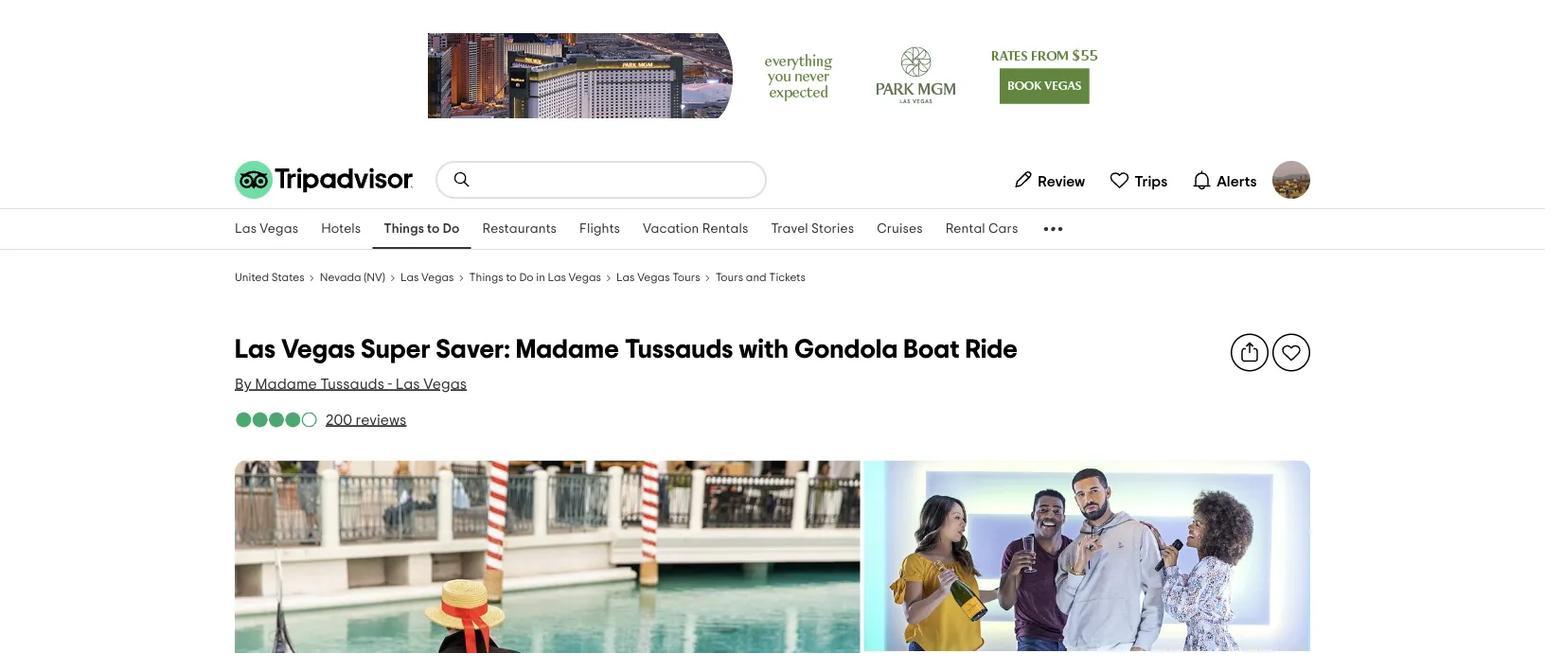 Task type: locate. For each thing, give the bounding box(es) containing it.
search image
[[453, 170, 472, 189]]

0 horizontal spatial see all photos image
[[235, 461, 860, 653]]

1 horizontal spatial tussauds
[[625, 337, 733, 363]]

things
[[384, 223, 424, 236], [469, 272, 504, 284]]

do left in
[[519, 272, 534, 284]]

things to do in las vegas
[[469, 272, 601, 284]]

tickets
[[769, 272, 806, 284]]

las
[[235, 223, 257, 236], [400, 272, 419, 284], [548, 272, 566, 284], [617, 272, 635, 284], [235, 337, 276, 363], [395, 376, 420, 392]]

tussauds
[[625, 337, 733, 363], [320, 376, 384, 392]]

0 vertical spatial las vegas
[[235, 223, 298, 236]]

vegas
[[260, 223, 298, 236], [421, 272, 454, 284], [569, 272, 601, 284], [637, 272, 670, 284], [281, 337, 355, 363], [423, 376, 467, 392]]

0 horizontal spatial to
[[427, 223, 440, 236]]

advertisement region
[[428, 33, 1117, 118]]

las right -
[[395, 376, 420, 392]]

las vegas link down "things to do" link
[[400, 269, 454, 285]]

1 horizontal spatial do
[[519, 272, 534, 284]]

to left in
[[506, 272, 517, 284]]

rental cars
[[946, 223, 1018, 236]]

1 see all photos image from the left
[[235, 461, 860, 653]]

tours
[[673, 272, 701, 284], [716, 272, 744, 284]]

stories
[[812, 223, 854, 236]]

1 horizontal spatial see all photos image
[[864, 461, 1311, 652]]

1 horizontal spatial things
[[469, 272, 504, 284]]

1 horizontal spatial las vegas
[[400, 272, 454, 284]]

tussauds left -
[[320, 376, 384, 392]]

0 horizontal spatial do
[[443, 223, 460, 236]]

None search field
[[437, 163, 765, 197]]

save to a trip image
[[1280, 341, 1303, 364]]

restaurants link
[[471, 209, 568, 249]]

vegas down vacation
[[637, 272, 670, 284]]

las vegas link
[[223, 209, 310, 249], [400, 269, 454, 285]]

travel stories link
[[760, 209, 866, 249]]

things to do
[[384, 223, 460, 236]]

things left in
[[469, 272, 504, 284]]

to
[[427, 223, 440, 236], [506, 272, 517, 284]]

vacation rentals link
[[632, 209, 760, 249]]

1 vertical spatial las vegas
[[400, 272, 454, 284]]

profile picture image
[[1273, 161, 1311, 199]]

united states link
[[235, 269, 305, 285]]

vegas up united states link
[[260, 223, 298, 236]]

madame right by
[[255, 376, 317, 392]]

200 reviews button
[[326, 410, 407, 430]]

0 horizontal spatial tussauds
[[320, 376, 384, 392]]

things for things to do
[[384, 223, 424, 236]]

united
[[235, 272, 269, 284]]

las vegas up united states link
[[235, 223, 298, 236]]

0 vertical spatial madame
[[516, 337, 619, 363]]

by madame tussauds -  las vegas
[[235, 376, 467, 392]]

rental cars link
[[934, 209, 1030, 249]]

1 horizontal spatial to
[[506, 272, 517, 284]]

alerts
[[1217, 174, 1257, 189]]

restaurants
[[482, 223, 557, 236]]

madame down in
[[516, 337, 619, 363]]

boat
[[904, 337, 960, 363]]

tussauds down las vegas tours
[[625, 337, 733, 363]]

hotels
[[321, 223, 361, 236]]

las up by
[[235, 337, 276, 363]]

things for things to do in las vegas
[[469, 272, 504, 284]]

do
[[443, 223, 460, 236], [519, 272, 534, 284]]

cars
[[989, 223, 1018, 236]]

0 horizontal spatial las vegas
[[235, 223, 298, 236]]

las vegas link up united states link
[[223, 209, 310, 249]]

hotels link
[[310, 209, 372, 249]]

1 vertical spatial las vegas link
[[400, 269, 454, 285]]

1 horizontal spatial tours
[[716, 272, 744, 284]]

madame
[[516, 337, 619, 363], [255, 376, 317, 392]]

0 horizontal spatial things
[[384, 223, 424, 236]]

vegas down saver:
[[423, 376, 467, 392]]

0 horizontal spatial las vegas link
[[223, 209, 310, 249]]

united states
[[235, 272, 305, 284]]

rental
[[946, 223, 986, 236]]

states
[[271, 272, 305, 284]]

do down search image
[[443, 223, 460, 236]]

las vegas down "things to do" link
[[400, 272, 454, 284]]

0 horizontal spatial tours
[[673, 272, 701, 284]]

tours left and
[[716, 272, 744, 284]]

0 horizontal spatial madame
[[255, 376, 317, 392]]

las down the "flights"
[[617, 272, 635, 284]]

vegas down "things to do" link
[[421, 272, 454, 284]]

1 vertical spatial do
[[519, 272, 534, 284]]

1 vertical spatial things
[[469, 272, 504, 284]]

to left restaurants
[[427, 223, 440, 236]]

vegas up by madame tussauds -  las vegas link
[[281, 337, 355, 363]]

0 vertical spatial things
[[384, 223, 424, 236]]

1 vertical spatial to
[[506, 272, 517, 284]]

by madame tussauds -  las vegas link
[[235, 374, 467, 394]]

0 vertical spatial tussauds
[[625, 337, 733, 363]]

las vegas
[[235, 223, 298, 236], [400, 272, 454, 284]]

1 horizontal spatial las vegas link
[[400, 269, 454, 285]]

tours down vacation rentals
[[673, 272, 701, 284]]

0 vertical spatial to
[[427, 223, 440, 236]]

-
[[388, 376, 392, 392]]

1 vertical spatial madame
[[255, 376, 317, 392]]

las vegas for topmost las vegas link
[[235, 223, 298, 236]]

things to do link
[[372, 209, 471, 249]]

200 reviews link
[[235, 410, 407, 430]]

200 reviews
[[326, 412, 407, 428]]

0 vertical spatial do
[[443, 223, 460, 236]]

things up (nv)
[[384, 223, 424, 236]]

in
[[536, 272, 545, 284]]

see all photos image
[[235, 461, 860, 653], [864, 461, 1311, 652]]



Task type: vqa. For each thing, say whether or not it's contained in the screenshot.
—
no



Task type: describe. For each thing, give the bounding box(es) containing it.
nevada (nv)
[[320, 272, 385, 284]]

las vegas for rightmost las vegas link
[[400, 272, 454, 284]]

trips
[[1135, 174, 1168, 189]]

alerts link
[[1183, 161, 1265, 199]]

1 horizontal spatial madame
[[516, 337, 619, 363]]

saver:
[[436, 337, 510, 363]]

rentals
[[702, 223, 749, 236]]

4.0 of 5 bubbles. 200 reviews element
[[235, 410, 407, 430]]

gondola
[[794, 337, 898, 363]]

1 vertical spatial tussauds
[[320, 376, 384, 392]]

vacation
[[643, 223, 699, 236]]

las right (nv)
[[400, 272, 419, 284]]

with
[[739, 337, 789, 363]]

by
[[235, 376, 252, 392]]

tours and tickets
[[716, 272, 806, 284]]

1 tours from the left
[[673, 272, 701, 284]]

review link
[[1005, 161, 1094, 199]]

share image
[[1239, 341, 1261, 364]]

nevada
[[320, 272, 361, 284]]

flights
[[580, 223, 620, 236]]

(nv)
[[364, 272, 385, 284]]

cruises link
[[866, 209, 934, 249]]

to for things to do
[[427, 223, 440, 236]]

cruises
[[877, 223, 923, 236]]

las right in
[[548, 272, 566, 284]]

ride
[[965, 337, 1018, 363]]

to for things to do in las vegas
[[506, 272, 517, 284]]

nevada (nv) link
[[320, 269, 385, 285]]

las vegas tours link
[[617, 269, 701, 285]]

2 tours from the left
[[716, 272, 744, 284]]

vacation rentals
[[643, 223, 749, 236]]

things to do in las vegas link
[[469, 269, 601, 285]]

2 see all photos image from the left
[[864, 461, 1311, 652]]

trips link
[[1101, 161, 1176, 199]]

travel
[[771, 223, 809, 236]]

super
[[361, 337, 430, 363]]

0 vertical spatial las vegas link
[[223, 209, 310, 249]]

las up united
[[235, 223, 257, 236]]

travel stories
[[771, 223, 854, 236]]

200
[[326, 412, 352, 428]]

tripadvisor image
[[235, 161, 413, 199]]

las vegas tours
[[617, 272, 701, 284]]

vegas right in
[[569, 272, 601, 284]]

and
[[746, 272, 767, 284]]

las vegas super saver: madame tussauds with gondola boat ride
[[235, 337, 1018, 363]]

flights link
[[568, 209, 632, 249]]

reviews
[[356, 412, 407, 428]]

do for things to do in las vegas
[[519, 272, 534, 284]]

review
[[1038, 174, 1085, 189]]

do for things to do
[[443, 223, 460, 236]]



